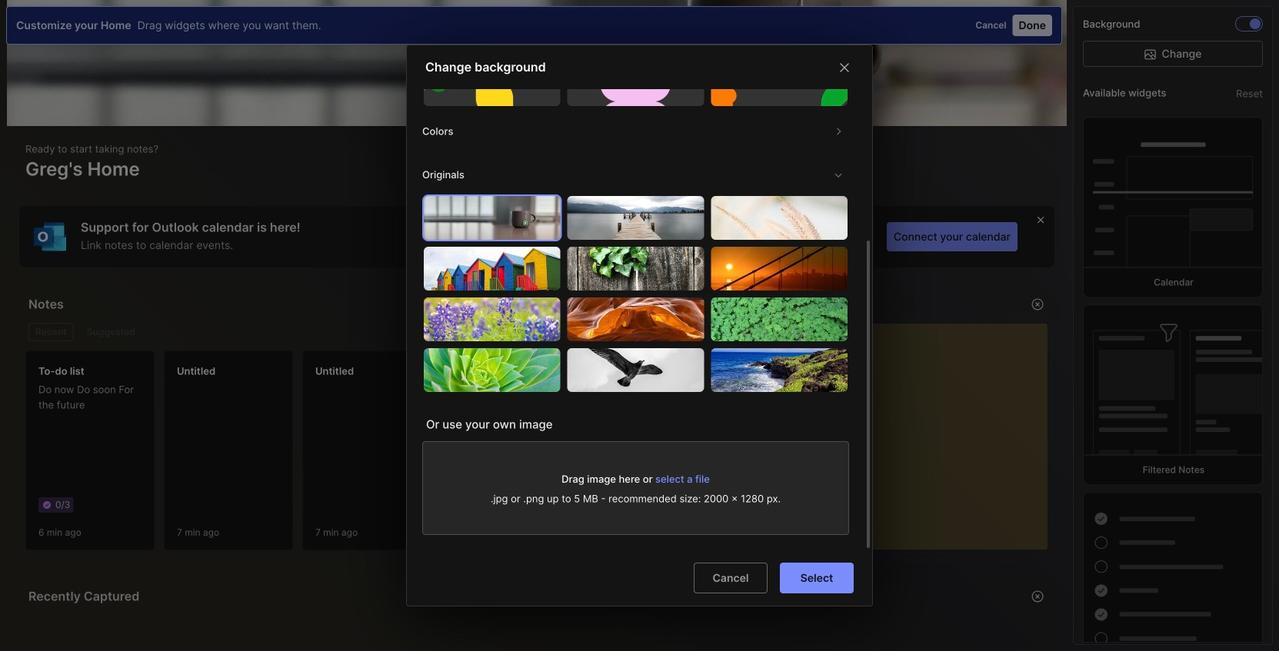 Task type: vqa. For each thing, say whether or not it's contained in the screenshot.
"devices"
no



Task type: locate. For each thing, give the bounding box(es) containing it.
edit widget title image
[[808, 297, 824, 312]]



Task type: describe. For each thing, give the bounding box(es) containing it.
close image
[[836, 59, 854, 77]]



